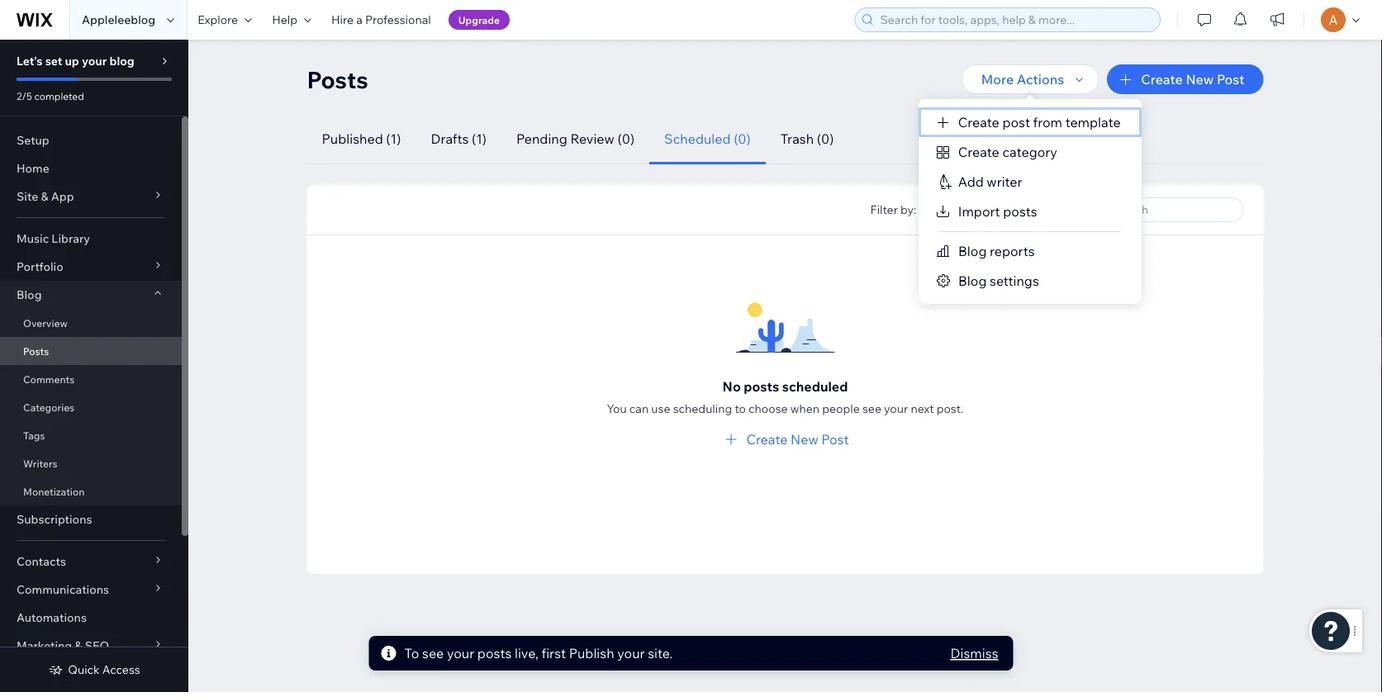 Task type: locate. For each thing, give the bounding box(es) containing it.
trash
[[781, 131, 814, 147]]

1 horizontal spatial post
[[1217, 71, 1245, 88]]

you
[[607, 402, 627, 416]]

menu
[[919, 107, 1142, 296]]

alert
[[369, 636, 1013, 671]]

(0) inside button
[[734, 131, 751, 147]]

1 vertical spatial &
[[75, 639, 82, 653]]

appleleeblog
[[82, 12, 155, 27]]

communications button
[[0, 576, 182, 604]]

2 horizontal spatial posts
[[1003, 203, 1038, 220]]

0 vertical spatial create new post button
[[1107, 64, 1264, 94]]

posts up choose
[[744, 378, 779, 395]]

blog inside dropdown button
[[17, 288, 42, 302]]

your inside no posts scheduled you can use scheduling to choose when people see your next post.
[[884, 402, 908, 416]]

blog settings
[[958, 273, 1039, 289]]

0 vertical spatial see
[[863, 402, 882, 416]]

automations link
[[0, 604, 182, 632]]

1 horizontal spatial (0)
[[734, 131, 751, 147]]

blog down portfolio
[[17, 288, 42, 302]]

0 horizontal spatial posts
[[478, 645, 512, 662]]

1 vertical spatial create new post button
[[722, 429, 849, 449]]

0 horizontal spatial new
[[791, 431, 819, 448]]

1 horizontal spatial &
[[75, 639, 82, 653]]

1 vertical spatial posts
[[744, 378, 779, 395]]

music library link
[[0, 225, 182, 253]]

0 horizontal spatial create new post button
[[722, 429, 849, 449]]

2 vertical spatial posts
[[478, 645, 512, 662]]

post
[[1217, 71, 1245, 88], [822, 431, 849, 448]]

home link
[[0, 155, 182, 183]]

blog up blog settings at the right of page
[[958, 243, 987, 259]]

0 vertical spatial posts
[[307, 65, 368, 94]]

0 horizontal spatial (1)
[[386, 131, 401, 147]]

1 horizontal spatial create new post
[[1141, 71, 1245, 88]]

create
[[1141, 71, 1183, 88], [958, 114, 1000, 131], [958, 144, 1000, 160], [747, 431, 788, 448]]

(0) inside button
[[618, 131, 635, 147]]

1 vertical spatial post
[[822, 431, 849, 448]]

0 horizontal spatial post
[[822, 431, 849, 448]]

subscriptions link
[[0, 506, 182, 534]]

filter
[[871, 202, 898, 217]]

create inside "button"
[[958, 144, 1000, 160]]

& left seo
[[75, 639, 82, 653]]

2 (0) from the left
[[734, 131, 751, 147]]

blog settings button
[[919, 266, 1142, 296]]

0 horizontal spatial see
[[422, 645, 444, 662]]

1 (0) from the left
[[618, 131, 635, 147]]

1 vertical spatial see
[[422, 645, 444, 662]]

Search field
[[1106, 198, 1238, 221]]

2 (1) from the left
[[472, 131, 487, 147]]

create inside button
[[958, 114, 1000, 131]]

(1) right the 'drafts'
[[472, 131, 487, 147]]

portfolio button
[[0, 253, 182, 281]]

(0) right review
[[618, 131, 635, 147]]

no posts scheduled you can use scheduling to choose when people see your next post.
[[607, 378, 964, 416]]

1 vertical spatial new
[[791, 431, 819, 448]]

site & app button
[[0, 183, 182, 211]]

0 horizontal spatial (0)
[[618, 131, 635, 147]]

portfolio
[[17, 259, 63, 274]]

writers link
[[0, 450, 182, 478]]

0 horizontal spatial &
[[41, 189, 48, 204]]

site.
[[648, 645, 673, 662]]

(0) for scheduled (0)
[[734, 131, 751, 147]]

use
[[651, 402, 671, 416]]

your
[[82, 54, 107, 68], [884, 402, 908, 416], [447, 645, 475, 662], [617, 645, 645, 662]]

tags
[[23, 429, 45, 442]]

(0) inside "button"
[[817, 131, 834, 147]]

(0) right trash on the right top
[[817, 131, 834, 147]]

scheduling
[[673, 402, 732, 416]]

comments link
[[0, 365, 182, 393]]

hire a professional
[[331, 12, 431, 27]]

your right to
[[447, 645, 475, 662]]

more actions button
[[962, 64, 1099, 94]]

blog down blog reports
[[958, 273, 987, 289]]

menu containing create post from template
[[919, 107, 1142, 296]]

1 horizontal spatial (1)
[[472, 131, 487, 147]]

more
[[981, 71, 1014, 88]]

(0)
[[618, 131, 635, 147], [734, 131, 751, 147], [817, 131, 834, 147]]

0 vertical spatial posts
[[1003, 203, 1038, 220]]

when
[[791, 402, 820, 416]]

settings
[[990, 273, 1039, 289]]

published (1)
[[322, 131, 401, 147]]

see right people
[[863, 402, 882, 416]]

& for site
[[41, 189, 48, 204]]

import
[[958, 203, 1000, 220]]

see
[[863, 402, 882, 416], [422, 645, 444, 662]]

0 vertical spatial &
[[41, 189, 48, 204]]

writer
[[987, 174, 1023, 190]]

scheduled
[[782, 378, 848, 395]]

& right the site
[[41, 189, 48, 204]]

publish
[[569, 645, 614, 662]]

seo
[[85, 639, 109, 653]]

None field
[[931, 198, 1060, 221]]

tab list
[[307, 114, 1244, 164]]

(1)
[[386, 131, 401, 147], [472, 131, 487, 147]]

professional
[[365, 12, 431, 27]]

home
[[17, 161, 49, 176]]

1 (1) from the left
[[386, 131, 401, 147]]

communications
[[17, 583, 109, 597]]

can
[[630, 402, 649, 416]]

create category
[[958, 144, 1058, 160]]

contacts
[[17, 554, 66, 569]]

sidebar element
[[0, 40, 188, 692]]

create new post
[[1141, 71, 1245, 88], [747, 431, 849, 448]]

categories link
[[0, 393, 182, 421]]

(1) right published
[[386, 131, 401, 147]]

posts left live,
[[478, 645, 512, 662]]

Search for tools, apps, help & more... field
[[875, 8, 1155, 31]]

from
[[1033, 114, 1063, 131]]

automations
[[17, 611, 87, 625]]

trash (0) button
[[766, 114, 849, 164]]

posts down hire at top
[[307, 65, 368, 94]]

0 vertical spatial post
[[1217, 71, 1245, 88]]

1 horizontal spatial new
[[1186, 71, 1214, 88]]

2 horizontal spatial (0)
[[817, 131, 834, 147]]

posts for no
[[744, 378, 779, 395]]

tab list containing published (1)
[[307, 114, 1244, 164]]

0 vertical spatial new
[[1186, 71, 1214, 88]]

by:
[[901, 202, 917, 217]]

blog
[[109, 54, 135, 68]]

2/5 completed
[[17, 90, 84, 102]]

(0) right "scheduled"
[[734, 131, 751, 147]]

your right up
[[82, 54, 107, 68]]

see right to
[[422, 645, 444, 662]]

blog
[[958, 243, 987, 259], [958, 273, 987, 289], [17, 288, 42, 302]]

hire a professional link
[[321, 0, 441, 40]]

your left the next
[[884, 402, 908, 416]]

help
[[272, 12, 297, 27]]

posts inside no posts scheduled you can use scheduling to choose when people see your next post.
[[744, 378, 779, 395]]

& for marketing
[[75, 639, 82, 653]]

&
[[41, 189, 48, 204], [75, 639, 82, 653]]

1 horizontal spatial posts
[[744, 378, 779, 395]]

no
[[723, 378, 741, 395]]

posts
[[307, 65, 368, 94], [23, 345, 49, 357]]

posts inside button
[[1003, 203, 1038, 220]]

posts down "add writer" button
[[1003, 203, 1038, 220]]

post for right create new post button
[[1217, 71, 1245, 88]]

0 horizontal spatial posts
[[23, 345, 49, 357]]

people
[[822, 402, 860, 416]]

import posts
[[958, 203, 1038, 220]]

3 (0) from the left
[[817, 131, 834, 147]]

posts down overview
[[23, 345, 49, 357]]

1 horizontal spatial posts
[[307, 65, 368, 94]]

1 vertical spatial posts
[[23, 345, 49, 357]]

set
[[45, 54, 62, 68]]

blog for blog reports
[[958, 243, 987, 259]]

1 horizontal spatial see
[[863, 402, 882, 416]]

0 horizontal spatial create new post
[[747, 431, 849, 448]]



Task type: describe. For each thing, give the bounding box(es) containing it.
(1) for drafts (1)
[[472, 131, 487, 147]]

scheduled
[[664, 131, 731, 147]]

quick
[[68, 663, 100, 677]]

pending review (0)
[[516, 131, 635, 147]]

more actions
[[981, 71, 1064, 88]]

hire
[[331, 12, 354, 27]]

trash (0)
[[781, 131, 834, 147]]

filter by:
[[871, 202, 917, 217]]

live,
[[515, 645, 539, 662]]

setup
[[17, 133, 49, 147]]

pending review (0) button
[[502, 114, 650, 164]]

app
[[51, 189, 74, 204]]

blog for blog settings
[[958, 273, 987, 289]]

contacts button
[[0, 548, 182, 576]]

create category button
[[919, 137, 1142, 167]]

drafts
[[431, 131, 469, 147]]

post for left create new post button
[[822, 431, 849, 448]]

tags link
[[0, 421, 182, 450]]

1 horizontal spatial create new post button
[[1107, 64, 1264, 94]]

drafts (1) button
[[416, 114, 502, 164]]

1 vertical spatial create new post
[[747, 431, 849, 448]]

subscriptions
[[17, 512, 92, 527]]

blog reports button
[[919, 236, 1142, 266]]

scheduled (0)
[[664, 131, 751, 147]]

add
[[958, 174, 984, 190]]

blog button
[[0, 281, 182, 309]]

quick access
[[68, 663, 140, 677]]

quick access button
[[48, 663, 140, 678]]

actions
[[1017, 71, 1064, 88]]

drafts (1)
[[431, 131, 487, 147]]

post.
[[937, 402, 964, 416]]

add writer button
[[919, 167, 1142, 197]]

comments
[[23, 373, 75, 385]]

marketing
[[17, 639, 72, 653]]

your left site.
[[617, 645, 645, 662]]

upgrade button
[[449, 10, 510, 30]]

a
[[356, 12, 363, 27]]

template
[[1066, 114, 1121, 131]]

up
[[65, 54, 79, 68]]

choose
[[749, 402, 788, 416]]

site & app
[[17, 189, 74, 204]]

add writer
[[958, 174, 1023, 190]]

category
[[1003, 144, 1058, 160]]

music
[[17, 231, 49, 246]]

to
[[735, 402, 746, 416]]

see inside alert
[[422, 645, 444, 662]]

(0) for trash (0)
[[817, 131, 834, 147]]

reports
[[990, 243, 1035, 259]]

library
[[52, 231, 90, 246]]

dismiss
[[951, 645, 999, 662]]

explore
[[198, 12, 238, 27]]

post
[[1003, 114, 1030, 131]]

music library
[[17, 231, 90, 246]]

posts for import
[[1003, 203, 1038, 220]]

published
[[322, 131, 383, 147]]

overview
[[23, 317, 68, 329]]

import posts button
[[919, 197, 1142, 226]]

setup link
[[0, 126, 182, 155]]

first
[[542, 645, 566, 662]]

pending
[[516, 131, 568, 147]]

posts inside alert
[[478, 645, 512, 662]]

monetization
[[23, 485, 85, 498]]

posts inside "link"
[[23, 345, 49, 357]]

overview link
[[0, 309, 182, 337]]

blog reports
[[958, 243, 1035, 259]]

marketing & seo
[[17, 639, 109, 653]]

upgrade
[[458, 14, 500, 26]]

categories
[[23, 401, 74, 414]]

published (1) button
[[307, 114, 416, 164]]

writers
[[23, 457, 58, 470]]

monetization link
[[0, 478, 182, 506]]

alert containing to see your posts live, first publish your site.
[[369, 636, 1013, 671]]

completed
[[34, 90, 84, 102]]

0 vertical spatial create new post
[[1141, 71, 1245, 88]]

posts link
[[0, 337, 182, 365]]

let's set up your blog
[[17, 54, 135, 68]]

see inside no posts scheduled you can use scheduling to choose when people see your next post.
[[863, 402, 882, 416]]

to see your posts live, first publish your site.
[[404, 645, 673, 662]]

(1) for published (1)
[[386, 131, 401, 147]]

your inside sidebar element
[[82, 54, 107, 68]]

access
[[102, 663, 140, 677]]

let's
[[17, 54, 43, 68]]

dismiss button
[[951, 644, 999, 664]]



Task type: vqa. For each thing, say whether or not it's contained in the screenshot.
Marketing & SEO dropdown button
yes



